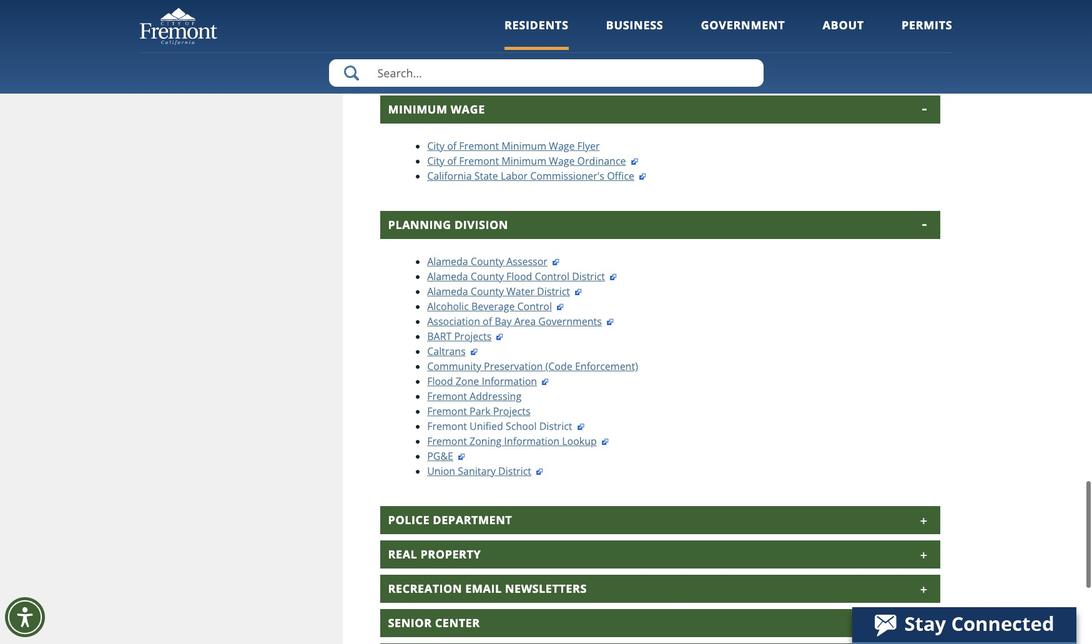 Task type: locate. For each thing, give the bounding box(es) containing it.
2 alameda from the top
[[427, 268, 468, 282]]

0 vertical spatial projects
[[454, 328, 492, 342]]

projects
[[454, 328, 492, 342], [493, 403, 531, 417]]

caltrans
[[427, 343, 466, 357]]

1 vertical spatial projects
[[493, 403, 531, 417]]

2 report from the top
[[427, 37, 459, 51]]

alameda
[[427, 253, 468, 267], [427, 268, 468, 282], [427, 283, 468, 297]]

of
[[447, 138, 457, 152], [447, 153, 457, 167], [483, 313, 492, 327]]

community
[[427, 358, 481, 372]]

flyer
[[577, 138, 600, 152]]

0 vertical spatial report
[[427, 22, 459, 36]]

fremont unified school district link
[[427, 418, 585, 432]]

zone
[[456, 373, 479, 387]]

1 vertical spatial city
[[427, 153, 445, 167]]

zoning
[[470, 433, 502, 447]]

permits
[[902, 17, 953, 32]]

2 vertical spatial county
[[471, 283, 504, 297]]

county up alameda county water district link
[[471, 253, 504, 267]]

sanitary
[[427, 52, 465, 66], [556, 52, 594, 66], [458, 463, 496, 477]]

state
[[474, 168, 498, 182]]

1 vertical spatial wage
[[549, 138, 575, 152]]

area
[[514, 313, 536, 327]]

information down preservation
[[482, 373, 537, 387]]

ordinance
[[577, 153, 626, 167]]

planning
[[388, 216, 451, 231]]

district inside report abandoned vehicles report damaged fire hydrants sanitary sewer info - union sanitary district (usd)
[[596, 52, 630, 66]]

0 vertical spatial alameda
[[427, 253, 468, 267]]

projects up "fremont unified school district" link
[[493, 403, 531, 417]]

minimum
[[388, 100, 447, 115], [502, 138, 546, 152], [502, 153, 546, 167]]

union
[[525, 52, 553, 66], [427, 463, 455, 477]]

bart
[[427, 328, 452, 342]]

control
[[535, 268, 570, 282], [517, 298, 552, 312]]

city
[[427, 138, 445, 152], [427, 153, 445, 167]]

1 vertical spatial alameda
[[427, 268, 468, 282]]

wage up commissioner's
[[549, 153, 575, 167]]

1 vertical spatial union
[[427, 463, 455, 477]]

association
[[427, 313, 480, 327]]

county up beverage
[[471, 283, 504, 297]]

0 horizontal spatial union
[[427, 463, 455, 477]]

0 vertical spatial union
[[525, 52, 553, 66]]

wage down sewer
[[451, 100, 485, 115]]

senior
[[388, 614, 432, 629]]

wage
[[451, 100, 485, 115], [549, 138, 575, 152], [549, 153, 575, 167]]

3 alameda from the top
[[427, 283, 468, 297]]

report left damaged
[[427, 37, 459, 51]]

stay connected image
[[852, 608, 1075, 643]]

district left the (usd)
[[596, 52, 630, 66]]

alcoholic beverage control link
[[427, 298, 565, 312]]

sanitary down hydrants
[[556, 52, 594, 66]]

police
[[388, 511, 430, 526]]

projects down association
[[454, 328, 492, 342]]

minimum wage
[[388, 100, 485, 115]]

california state labor commissioner's office link
[[427, 168, 647, 182]]

0 vertical spatial information
[[482, 373, 537, 387]]

1 horizontal spatial union
[[525, 52, 553, 66]]

1 county from the top
[[471, 253, 504, 267]]

information down "school"
[[504, 433, 560, 447]]

fremont
[[459, 138, 499, 152], [459, 153, 499, 167], [427, 388, 467, 402], [427, 403, 467, 417], [427, 418, 467, 432], [427, 433, 467, 447]]

report left abandoned
[[427, 22, 459, 36]]

1 vertical spatial county
[[471, 268, 504, 282]]

0 vertical spatial flood
[[507, 268, 532, 282]]

0 vertical spatial control
[[535, 268, 570, 282]]

sanitary down zoning
[[458, 463, 496, 477]]

2 vertical spatial alameda
[[427, 283, 468, 297]]

2 vertical spatial wage
[[549, 153, 575, 167]]

residents
[[505, 17, 569, 32]]

about
[[823, 17, 864, 32]]

city of fremont minimum wage ordinance link
[[427, 153, 639, 167]]

government link
[[701, 17, 785, 50]]

union right - at left
[[525, 52, 553, 66]]

county down the alameda county assessor link
[[471, 268, 504, 282]]

control down assessor
[[535, 268, 570, 282]]

vehicles
[[518, 22, 556, 36]]

office
[[607, 168, 635, 182]]

hydrants
[[529, 37, 571, 51]]

sewer
[[468, 52, 496, 66]]

about link
[[823, 17, 864, 50]]

lookup
[[562, 433, 597, 447]]

union down pg&e
[[427, 463, 455, 477]]

department
[[433, 511, 512, 526]]

information
[[482, 373, 537, 387], [504, 433, 560, 447]]

fremont park projects link
[[427, 403, 531, 417]]

(usd)
[[632, 52, 658, 66]]

residents link
[[505, 17, 569, 50]]

0 vertical spatial city
[[427, 138, 445, 152]]

1 horizontal spatial projects
[[493, 403, 531, 417]]

1 vertical spatial control
[[517, 298, 552, 312]]

tab
[[380, 0, 940, 7], [380, 643, 940, 645]]

wage left flyer
[[549, 138, 575, 152]]

alameda county flood control district link
[[427, 268, 618, 282]]

county
[[471, 253, 504, 267], [471, 268, 504, 282], [471, 283, 504, 297]]

1 vertical spatial flood
[[427, 373, 453, 387]]

0 vertical spatial tab
[[380, 0, 940, 7]]

1 vertical spatial tab
[[380, 643, 940, 645]]

police department
[[388, 511, 512, 526]]

preservation
[[484, 358, 543, 372]]

2 vertical spatial of
[[483, 313, 492, 327]]

1 city from the top
[[427, 138, 445, 152]]

division
[[455, 216, 508, 231]]

district down the fremont zoning information lookup link
[[498, 463, 532, 477]]

0 vertical spatial county
[[471, 253, 504, 267]]

flood up water
[[507, 268, 532, 282]]

association of bay area governments link
[[427, 313, 614, 327]]

fremont addressing link
[[427, 388, 522, 402]]

center
[[435, 614, 480, 629]]

2 city from the top
[[427, 153, 445, 167]]

business
[[606, 17, 664, 32]]

newsletters
[[505, 580, 587, 595]]

city of fremont minimum wage flyer city of fremont minimum wage ordinance california state labor commissioner's office
[[427, 138, 635, 182]]

-
[[520, 52, 523, 66]]

control up area
[[517, 298, 552, 312]]

community preservation (code enforcement) link
[[427, 358, 638, 372]]

flood down community at the bottom left
[[427, 373, 453, 387]]

government
[[701, 17, 785, 32]]

assessor
[[507, 253, 548, 267]]

0 horizontal spatial flood
[[427, 373, 453, 387]]

union inside alameda county assessor alameda county flood control district alameda county water district alcoholic beverage control association of bay area governments bart projects caltrans community preservation (code enforcement) flood zone information fremont addressing fremont park projects fremont unified school district fremont zoning information lookup pg&e union sanitary district
[[427, 463, 455, 477]]

report
[[427, 22, 459, 36], [427, 37, 459, 51]]

district
[[596, 52, 630, 66], [572, 268, 605, 282], [537, 283, 570, 297], [539, 418, 572, 432], [498, 463, 532, 477]]

1 vertical spatial report
[[427, 37, 459, 51]]

fremont zoning information lookup link
[[427, 433, 609, 447]]

unified
[[470, 418, 503, 432]]

0 vertical spatial of
[[447, 138, 457, 152]]



Task type: vqa. For each thing, say whether or not it's contained in the screenshot.
Counseling
no



Task type: describe. For each thing, give the bounding box(es) containing it.
water
[[507, 283, 535, 297]]

addressing
[[470, 388, 522, 402]]

permits link
[[902, 17, 953, 50]]

1 vertical spatial information
[[504, 433, 560, 447]]

commissioner's
[[530, 168, 605, 182]]

park
[[470, 403, 491, 417]]

2 tab from the top
[[380, 643, 940, 645]]

abandoned
[[461, 22, 516, 36]]

senior center
[[388, 614, 480, 629]]

0 horizontal spatial projects
[[454, 328, 492, 342]]

recreation email newsletters
[[388, 580, 587, 595]]

report abandoned vehicles report damaged fire hydrants sanitary sewer info - union sanitary district (usd)
[[427, 22, 658, 66]]

report abandoned vehicles link
[[427, 22, 569, 36]]

flood zone information link
[[427, 373, 550, 387]]

business link
[[606, 17, 664, 50]]

0 vertical spatial wage
[[451, 100, 485, 115]]

report damaged fire hydrants link
[[427, 37, 584, 51]]

union inside report abandoned vehicles report damaged fire hydrants sanitary sewer info - union sanitary district (usd)
[[525, 52, 553, 66]]

of inside alameda county assessor alameda county flood control district alameda county water district alcoholic beverage control association of bay area governments bart projects caltrans community preservation (code enforcement) flood zone information fremont addressing fremont park projects fremont unified school district fremont zoning information lookup pg&e union sanitary district
[[483, 313, 492, 327]]

3 county from the top
[[471, 283, 504, 297]]

alameda county assessor link
[[427, 253, 560, 267]]

fire
[[509, 37, 526, 51]]

2 county from the top
[[471, 268, 504, 282]]

1 report from the top
[[427, 22, 459, 36]]

(code
[[546, 358, 573, 372]]

governments
[[539, 313, 602, 327]]

beverage
[[472, 298, 515, 312]]

pg&e link
[[427, 448, 466, 462]]

union sanitary district link
[[427, 463, 544, 477]]

school
[[506, 418, 537, 432]]

labor
[[501, 168, 528, 182]]

1 tab from the top
[[380, 0, 940, 7]]

bay
[[495, 313, 512, 327]]

alameda county water district link
[[427, 283, 583, 297]]

city of fremont minimum wage flyer link
[[427, 138, 600, 152]]

california
[[427, 168, 472, 182]]

district right water
[[537, 283, 570, 297]]

recreation
[[388, 580, 462, 595]]

real
[[388, 546, 417, 561]]

caltrans link
[[427, 343, 478, 357]]

planning division
[[388, 216, 508, 231]]

info
[[499, 52, 517, 66]]

sanitary inside alameda county assessor alameda county flood control district alameda county water district alcoholic beverage control association of bay area governments bart projects caltrans community preservation (code enforcement) flood zone information fremont addressing fremont park projects fremont unified school district fremont zoning information lookup pg&e union sanitary district
[[458, 463, 496, 477]]

bart projects link
[[427, 328, 504, 342]]

1 horizontal spatial flood
[[507, 268, 532, 282]]

sanitary sewer info - union sanitary district (usd) link
[[427, 52, 671, 66]]

district up the governments
[[572, 268, 605, 282]]

property
[[421, 546, 481, 561]]

enforcement)
[[575, 358, 638, 372]]

1 vertical spatial minimum
[[502, 138, 546, 152]]

1 vertical spatial of
[[447, 153, 457, 167]]

0 vertical spatial minimum
[[388, 100, 447, 115]]

sanitary left sewer
[[427, 52, 465, 66]]

1 alameda from the top
[[427, 253, 468, 267]]

alcoholic
[[427, 298, 469, 312]]

2 vertical spatial minimum
[[502, 153, 546, 167]]

alameda county assessor alameda county flood control district alameda county water district alcoholic beverage control association of bay area governments bart projects caltrans community preservation (code enforcement) flood zone information fremont addressing fremont park projects fremont unified school district fremont zoning information lookup pg&e union sanitary district
[[427, 253, 638, 477]]

Search text field
[[329, 59, 763, 87]]

district up lookup
[[539, 418, 572, 432]]

real property
[[388, 546, 481, 561]]

damaged
[[461, 37, 506, 51]]

email
[[466, 580, 502, 595]]

pg&e
[[427, 448, 453, 462]]



